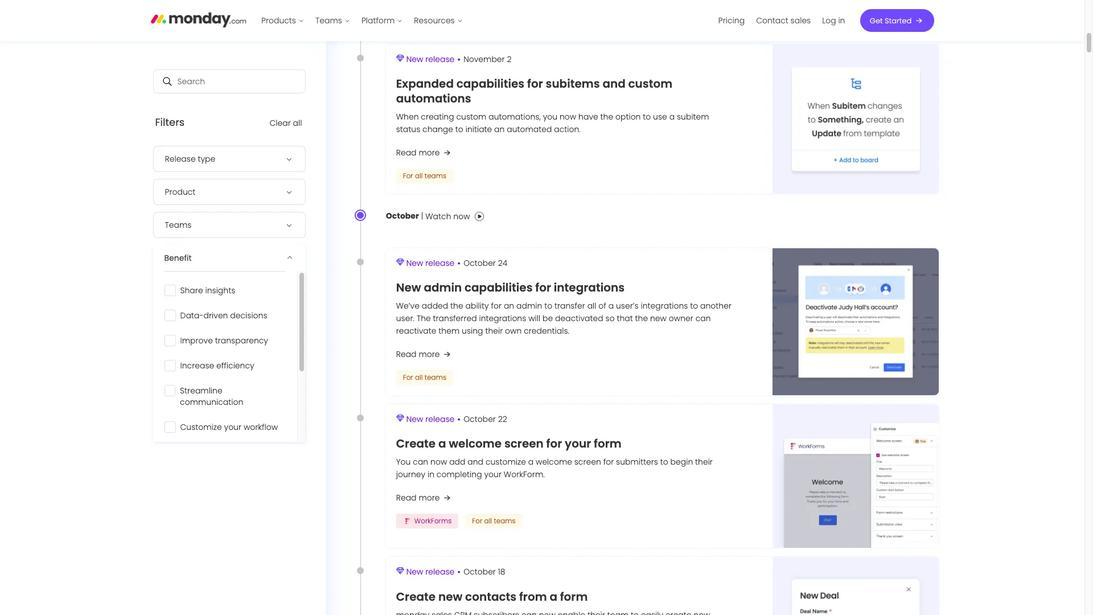 Task type: vqa. For each thing, say whether or not it's contained in the screenshot.
24
yes



Task type: describe. For each thing, give the bounding box(es) containing it.
24
[[498, 257, 508, 269]]

have
[[579, 111, 598, 122]]

october for create new contacts from a form
[[464, 566, 496, 578]]

get started button
[[860, 9, 934, 32]]

more for create
[[419, 492, 440, 504]]

october for new admin capabilities for integrations
[[464, 257, 496, 269]]

you
[[396, 456, 411, 468]]

transferred
[[433, 313, 477, 324]]

option
[[616, 111, 641, 122]]

and inside 'create a welcome screen for your form you can now add and customize a welcome screen for submitters to begin their journey in completing your workform.'
[[468, 456, 484, 468]]

monday.com logo image
[[151, 7, 247, 31]]

teams link
[[310, 11, 356, 30]]

insights
[[205, 285, 235, 296]]

workforms welcome page image
[[773, 404, 939, 548]]

watch now button
[[426, 207, 484, 225]]

0 horizontal spatial screen
[[505, 436, 544, 452]]

read for expanded capabilities for subitems and custom automations
[[396, 147, 417, 158]]

2 vertical spatial for
[[472, 516, 483, 526]]

workform.
[[504, 469, 545, 480]]

share insights
[[180, 285, 235, 296]]

automations,
[[489, 111, 541, 122]]

for inside expanded capabilities for subitems and custom automations when creating custom automations, you now have the option to use a subitem status change to initiate an automated action.
[[527, 76, 543, 92]]

create new contacts from a form
[[396, 589, 588, 605]]

list containing pricing
[[713, 0, 851, 41]]

0 horizontal spatial the
[[451, 300, 463, 312]]

owner
[[669, 313, 694, 324]]

action.
[[554, 124, 581, 135]]

customize
[[180, 422, 222, 433]]

new inside new release • october 18
[[407, 566, 423, 578]]

2 horizontal spatial integrations
[[641, 300, 688, 312]]

more for expanded
[[419, 147, 440, 158]]

can inside 'create a welcome screen for your form you can now add and customize a welcome screen for submitters to begin their journey in completing your workform.'
[[413, 456, 428, 468]]

contact
[[756, 15, 789, 26]]

improve transparency option
[[157, 330, 292, 351]]

watch now
[[426, 211, 470, 222]]

22
[[498, 414, 507, 425]]

1 vertical spatial your
[[565, 436, 591, 452]]

1 horizontal spatial in
[[839, 15, 846, 26]]

read more link for new admin capabilities for integrations
[[396, 348, 454, 361]]

log in link
[[817, 11, 851, 30]]

Search text field
[[153, 70, 305, 93]]

all inside new admin capabilities for integrations we've added the ability for an admin to transfer all of a user's integrations to another user. the transferred integrations will be deactivated so that the new owner can reactivate them using their own credentials.
[[588, 300, 597, 312]]

another
[[701, 300, 732, 312]]

create a welcome screen for your form you can now add and customize a welcome screen for submitters to begin their journey in completing your workform.
[[396, 436, 713, 480]]

new inside new admin capabilities for integrations we've added the ability for an admin to transfer all of a user's integrations to another user. the transferred integrations will be deactivated so that the new owner can reactivate them using their own credentials.
[[650, 313, 667, 324]]

new for expanded
[[407, 53, 423, 65]]

and inside expanded capabilities for subitems and custom automations when creating custom automations, you now have the option to use a subitem status change to initiate an automated action.
[[603, 76, 626, 92]]

product button
[[153, 179, 306, 205]]

share
[[180, 285, 203, 296]]

increase
[[180, 360, 214, 371]]

transfer
[[555, 300, 585, 312]]

capabilities inside new admin capabilities for integrations we've added the ability for an admin to transfer all of a user's integrations to another user. the transferred integrations will be deactivated so that the new owner can reactivate them using their own credentials.
[[465, 280, 533, 296]]

18
[[498, 566, 506, 578]]

submitters
[[616, 456, 658, 468]]

read more link for create a welcome screen for your form
[[396, 491, 454, 505]]

action level automation activity log image
[[773, 0, 939, 35]]

contact sales button
[[751, 11, 817, 30]]

new release • october 22
[[407, 413, 507, 426]]

october for create a welcome screen for your form
[[464, 414, 496, 425]]

expanded capabilities for subitems and custom automations when creating custom automations, you now have the option to use a subitem status change to initiate an automated action.
[[396, 76, 709, 135]]

teams for teams "link"
[[316, 15, 342, 26]]

quick item creation from a form image
[[773, 557, 939, 615]]

your inside customize your workflow option
[[224, 422, 242, 433]]

1 horizontal spatial welcome
[[536, 456, 572, 468]]

automated
[[507, 124, 552, 135]]

release for capabilities
[[426, 53, 455, 65]]

|
[[419, 210, 426, 221]]

1 vertical spatial form
[[560, 589, 588, 605]]

them
[[439, 325, 460, 337]]

to up be
[[545, 300, 553, 312]]

we've
[[396, 300, 420, 312]]

sales
[[791, 15, 811, 26]]

platform
[[362, 15, 395, 26]]

increase efficiency option
[[157, 355, 292, 376]]

resources link
[[409, 11, 469, 30]]

get started
[[870, 15, 912, 26]]

release inside new release • october 18
[[426, 566, 455, 578]]

platform link
[[356, 11, 409, 30]]

an inside expanded capabilities for subitems and custom automations when creating custom automations, you now have the option to use a subitem status change to initiate an automated action.
[[494, 124, 505, 135]]

for for automations
[[403, 171, 413, 181]]

subitem
[[677, 111, 709, 122]]

improve transparency
[[180, 335, 268, 346]]

started
[[885, 15, 912, 26]]

to inside 'create a welcome screen for your form you can now add and customize a welcome screen for submitters to begin their journey in completing your workform.'
[[661, 456, 669, 468]]

pricing link
[[713, 11, 751, 30]]

release for a
[[426, 414, 455, 425]]

whats new when subitem status change  automation trigger image
[[773, 44, 939, 194]]

feature release icon image for create
[[396, 415, 404, 422]]

4 • from the top
[[458, 566, 461, 579]]

in inside 'create a welcome screen for your form you can now add and customize a welcome screen for submitters to begin their journey in completing your workform.'
[[428, 469, 435, 480]]

1 horizontal spatial your
[[484, 469, 502, 480]]

feature release icon image for new
[[396, 258, 404, 266]]

efficiency
[[216, 360, 254, 371]]

from
[[519, 589, 547, 605]]

benefit button
[[153, 245, 306, 271]]

new for new
[[407, 257, 423, 269]]

own
[[505, 325, 522, 337]]

all right clear
[[293, 117, 302, 129]]

change
[[423, 124, 453, 135]]

teams for automations
[[425, 171, 447, 181]]

product
[[165, 186, 196, 198]]

create for create new contacts from a form
[[396, 589, 436, 605]]

log in
[[823, 15, 846, 26]]

2 vertical spatial the
[[635, 313, 648, 324]]

streamline communication option
[[157, 381, 292, 412]]

can inside new admin capabilities for integrations we've added the ability for an admin to transfer all of a user's integrations to another user. the transferred integrations will be deactivated so that the new owner can reactivate them using their own credentials.
[[696, 313, 711, 324]]

type
[[198, 153, 215, 165]]

read more for create a welcome screen for your form
[[396, 492, 440, 504]]

reactivate
[[396, 325, 437, 337]]

clear all button
[[270, 117, 302, 129]]

to left use
[[643, 111, 651, 122]]

increase efficiency
[[180, 360, 254, 371]]

0 vertical spatial welcome
[[449, 436, 502, 452]]

completing
[[437, 469, 482, 480]]

all up | on the top of the page
[[415, 171, 423, 181]]

customize your workflow
[[180, 422, 278, 433]]

capabilities inside expanded capabilities for subitems and custom automations when creating custom automations, you now have the option to use a subitem status change to initiate an automated action.
[[457, 76, 525, 92]]

• for capabilities
[[458, 53, 461, 66]]

share insights option
[[157, 280, 292, 301]]

use
[[653, 111, 667, 122]]

pricing
[[719, 15, 745, 26]]

will
[[529, 313, 541, 324]]

workforms image
[[403, 517, 412, 525]]

new inside new admin capabilities for integrations we've added the ability for an admin to transfer all of a user's integrations to another user. the transferred integrations will be deactivated so that the new owner can reactivate them using their own credentials.
[[396, 280, 421, 296]]

expanded
[[396, 76, 454, 92]]

main element
[[256, 0, 934, 41]]

data-driven decisions
[[180, 310, 267, 321]]

new for create
[[407, 414, 423, 425]]

products
[[261, 15, 296, 26]]



Task type: locate. For each thing, give the bounding box(es) containing it.
be
[[543, 313, 553, 324]]

1 vertical spatial and
[[468, 456, 484, 468]]

integrations up own
[[479, 313, 526, 324]]

3 read more link from the top
[[396, 491, 454, 505]]

of
[[599, 300, 607, 312]]

improve
[[180, 335, 213, 346]]

teams for teams popup button
[[165, 219, 192, 231]]

screen up customize
[[505, 436, 544, 452]]

communication
[[180, 396, 243, 408]]

0 vertical spatial teams
[[316, 15, 342, 26]]

1 vertical spatial screen
[[575, 456, 601, 468]]

• up create new contacts from a form
[[458, 566, 461, 579]]

new down new release • october 18
[[439, 589, 463, 605]]

add
[[449, 456, 466, 468]]

deactivated
[[555, 313, 604, 324]]

a up workform. at the bottom of the page
[[528, 456, 534, 468]]

0 horizontal spatial new
[[439, 589, 463, 605]]

teams down workform. at the bottom of the page
[[494, 516, 516, 526]]

0 horizontal spatial teams
[[165, 219, 192, 231]]

all
[[293, 117, 302, 129], [415, 171, 423, 181], [588, 300, 597, 312], [415, 373, 423, 382], [484, 516, 492, 526]]

an down automations,
[[494, 124, 505, 135]]

• for a
[[458, 413, 461, 426]]

new admin capabilities for integrations we've added the ability for an admin to transfer all of a user's integrations to another user. the transferred integrations will be deactivated so that the new owner can reactivate them using their own credentials.
[[396, 280, 732, 337]]

1 read from the top
[[396, 147, 417, 158]]

teams inside teams popup button
[[165, 219, 192, 231]]

new release • october 18
[[407, 566, 506, 579]]

read more link up workforms
[[396, 491, 454, 505]]

customize your workflow option
[[157, 417, 292, 437]]

2 horizontal spatial your
[[565, 436, 591, 452]]

3 feature release icon image from the top
[[396, 415, 404, 422]]

0 vertical spatial integrations
[[554, 280, 625, 296]]

in right the log at right top
[[839, 15, 846, 26]]

read more link
[[396, 146, 454, 159], [396, 348, 454, 361], [396, 491, 454, 505]]

1 vertical spatial for
[[403, 373, 413, 382]]

1 horizontal spatial the
[[601, 111, 614, 122]]

to left begin
[[661, 456, 669, 468]]

1 vertical spatial now
[[454, 211, 470, 222]]

read more link down change at the left of page
[[396, 146, 454, 159]]

for all teams down reactivate
[[403, 373, 447, 382]]

a inside new admin capabilities for integrations we've added the ability for an admin to transfer all of a user's integrations to another user. the transferred integrations will be deactivated so that the new owner can reactivate them using their own credentials.
[[609, 300, 614, 312]]

2 vertical spatial now
[[431, 456, 447, 468]]

1 horizontal spatial form
[[594, 436, 622, 452]]

more down reactivate
[[419, 349, 440, 360]]

4 feature release icon image from the top
[[396, 568, 404, 575]]

for for added
[[403, 373, 413, 382]]

1 read more link from the top
[[396, 146, 454, 159]]

admin up added
[[424, 280, 462, 296]]

• left the 24
[[458, 257, 461, 270]]

2 horizontal spatial the
[[635, 313, 648, 324]]

read more down journey
[[396, 492, 440, 504]]

now right watch on the top left of page
[[454, 211, 470, 222]]

october left the 24
[[464, 257, 496, 269]]

read more down reactivate
[[396, 349, 440, 360]]

an up own
[[504, 300, 514, 312]]

1 create from the top
[[396, 436, 436, 452]]

the
[[417, 313, 431, 324]]

0 vertical spatial and
[[603, 76, 626, 92]]

your
[[224, 422, 242, 433], [565, 436, 591, 452], [484, 469, 502, 480]]

to left 'initiate'
[[456, 124, 464, 135]]

to up owner on the bottom of page
[[690, 300, 698, 312]]

0 vertical spatial in
[[839, 15, 846, 26]]

1 horizontal spatial list
[[713, 0, 851, 41]]

2 vertical spatial for all teams
[[472, 516, 516, 526]]

3 more from the top
[[419, 492, 440, 504]]

• left november
[[458, 53, 461, 66]]

2 list from the left
[[713, 0, 851, 41]]

new release • october 24
[[407, 257, 508, 270]]

1 vertical spatial an
[[504, 300, 514, 312]]

october inside new release • october 22
[[464, 414, 496, 425]]

release type
[[165, 153, 215, 165]]

workforms
[[414, 516, 452, 526]]

welcome up add
[[449, 436, 502, 452]]

feature release icon image up 'expanded' at the left
[[396, 54, 404, 62]]

clear
[[270, 117, 291, 129]]

customize
[[486, 456, 526, 468]]

workflow
[[244, 422, 278, 433]]

can
[[696, 313, 711, 324], [413, 456, 428, 468]]

2 vertical spatial read more
[[396, 492, 440, 504]]

an inside new admin capabilities for integrations we've added the ability for an admin to transfer all of a user's integrations to another user. the transferred integrations will be deactivated so that the new owner can reactivate them using their own credentials.
[[504, 300, 514, 312]]

more for new
[[419, 349, 440, 360]]

and up option
[[603, 76, 626, 92]]

1 vertical spatial integrations
[[641, 300, 688, 312]]

2 vertical spatial teams
[[494, 516, 516, 526]]

new
[[650, 313, 667, 324], [439, 589, 463, 605]]

form up submitters
[[594, 436, 622, 452]]

2 vertical spatial integrations
[[479, 313, 526, 324]]

teams inside teams "link"
[[316, 15, 342, 26]]

1 vertical spatial create
[[396, 589, 436, 605]]

capabilities
[[457, 76, 525, 92], [465, 280, 533, 296]]

the
[[601, 111, 614, 122], [451, 300, 463, 312], [635, 313, 648, 324]]

release inside new release • november 2
[[426, 53, 455, 65]]

transfer integrations before disabling a user image
[[773, 248, 939, 395]]

2 read more link from the top
[[396, 348, 454, 361]]

all down reactivate
[[415, 373, 423, 382]]

new inside new release • october 22
[[407, 414, 423, 425]]

creating
[[421, 111, 454, 122]]

1 vertical spatial teams
[[425, 373, 447, 382]]

capabilities down the 24
[[465, 280, 533, 296]]

the up "transferred" at the left of the page
[[451, 300, 463, 312]]

screen left submitters
[[575, 456, 601, 468]]

all left of
[[588, 300, 597, 312]]

• up add
[[458, 413, 461, 426]]

release for admin
[[426, 257, 455, 269]]

that
[[617, 313, 633, 324]]

resources
[[414, 15, 455, 26]]

read up "workforms" image
[[396, 492, 417, 504]]

admin
[[424, 280, 462, 296], [517, 300, 542, 312]]

october left 22
[[464, 414, 496, 425]]

teams up benefit
[[165, 219, 192, 231]]

status
[[396, 124, 421, 135]]

now inside 'create a welcome screen for your form you can now add and customize a welcome screen for submitters to begin their journey in completing your workform.'
[[431, 456, 447, 468]]

create down new release • october 18
[[396, 589, 436, 605]]

1 horizontal spatial admin
[[517, 300, 542, 312]]

teams
[[425, 171, 447, 181], [425, 373, 447, 382], [494, 516, 516, 526]]

custom up 'initiate'
[[457, 111, 487, 122]]

so
[[606, 313, 615, 324]]

1 horizontal spatial and
[[603, 76, 626, 92]]

2 read more from the top
[[396, 349, 440, 360]]

create for create a welcome screen for your form you can now add and customize a welcome screen for submitters to begin their journey in completing your workform.
[[396, 436, 436, 452]]

their right begin
[[695, 456, 713, 468]]

for all teams for automations
[[403, 171, 447, 181]]

you
[[543, 111, 558, 122]]

now inside button
[[454, 211, 470, 222]]

1 horizontal spatial their
[[695, 456, 713, 468]]

0 vertical spatial custom
[[629, 76, 673, 92]]

user.
[[396, 313, 415, 324]]

1 horizontal spatial integrations
[[554, 280, 625, 296]]

1 vertical spatial capabilities
[[465, 280, 533, 296]]

to
[[643, 111, 651, 122], [456, 124, 464, 135], [545, 300, 553, 312], [690, 300, 698, 312], [661, 456, 669, 468]]

feature release icon image down "workforms" image
[[396, 568, 404, 575]]

a right from
[[550, 589, 558, 605]]

welcome
[[449, 436, 502, 452], [536, 456, 572, 468]]

1 feature release icon image from the top
[[396, 54, 404, 62]]

3 release from the top
[[426, 414, 455, 425]]

0 vertical spatial screen
[[505, 436, 544, 452]]

read down status
[[396, 147, 417, 158]]

for down reactivate
[[403, 373, 413, 382]]

read more for expanded capabilities for subitems and custom automations
[[396, 147, 440, 158]]

initiate
[[466, 124, 492, 135]]

october inside the new release • october 24
[[464, 257, 496, 269]]

added
[[422, 300, 448, 312]]

custom up use
[[629, 76, 673, 92]]

0 vertical spatial their
[[486, 325, 503, 337]]

for all teams for added
[[403, 373, 447, 382]]

transparency
[[215, 335, 268, 346]]

screen
[[505, 436, 544, 452], [575, 456, 601, 468]]

read more link down reactivate
[[396, 348, 454, 361]]

1 horizontal spatial screen
[[575, 456, 601, 468]]

1 release from the top
[[426, 53, 455, 65]]

1 vertical spatial new
[[439, 589, 463, 605]]

• for admin
[[458, 257, 461, 270]]

0 horizontal spatial integrations
[[479, 313, 526, 324]]

and right add
[[468, 456, 484, 468]]

driven
[[204, 310, 228, 321]]

teams up watch on the top left of page
[[425, 171, 447, 181]]

october left 18
[[464, 566, 496, 578]]

read more
[[396, 147, 440, 158], [396, 349, 440, 360], [396, 492, 440, 504]]

admin up 'will'
[[517, 300, 542, 312]]

2
[[507, 53, 512, 65]]

0 horizontal spatial form
[[560, 589, 588, 605]]

0 vertical spatial the
[[601, 111, 614, 122]]

1 vertical spatial for all teams
[[403, 373, 447, 382]]

release type button
[[153, 146, 306, 172]]

create inside 'create a welcome screen for your form you can now add and customize a welcome screen for submitters to begin their journey in completing your workform.'
[[396, 436, 436, 452]]

new release • november 2
[[407, 53, 512, 66]]

1 vertical spatial more
[[419, 349, 440, 360]]

a
[[670, 111, 675, 122], [609, 300, 614, 312], [439, 436, 446, 452], [528, 456, 534, 468], [550, 589, 558, 605]]

0 vertical spatial read more
[[396, 147, 440, 158]]

their inside new admin capabilities for integrations we've added the ability for an admin to transfer all of a user's integrations to another user. the transferred integrations will be deactivated so that the new owner can reactivate them using their own credentials.
[[486, 325, 503, 337]]

0 vertical spatial now
[[560, 111, 577, 122]]

2 vertical spatial read
[[396, 492, 417, 504]]

2 release from the top
[[426, 257, 455, 269]]

feature release icon image for expanded
[[396, 54, 404, 62]]

read down reactivate
[[396, 349, 417, 360]]

2 feature release icon image from the top
[[396, 258, 404, 266]]

can up journey
[[413, 456, 428, 468]]

now inside expanded capabilities for subitems and custom automations when creating custom automations, you now have the option to use a subitem status change to initiate an automated action.
[[560, 111, 577, 122]]

feature release icon image
[[396, 54, 404, 62], [396, 258, 404, 266], [396, 415, 404, 422], [396, 568, 404, 575]]

release up 'expanded' at the left
[[426, 53, 455, 65]]

list
[[256, 0, 469, 41], [713, 0, 851, 41]]

read more link for expanded capabilities for subitems and custom automations
[[396, 146, 454, 159]]

1 horizontal spatial teams
[[316, 15, 342, 26]]

0 vertical spatial read more link
[[396, 146, 454, 159]]

1 horizontal spatial now
[[454, 211, 470, 222]]

0 vertical spatial for all teams
[[403, 171, 447, 181]]

in right journey
[[428, 469, 435, 480]]

streamline
[[180, 385, 222, 396]]

contact sales
[[756, 15, 811, 26]]

a inside expanded capabilities for subitems and custom automations when creating custom automations, you now have the option to use a subitem status change to initiate an automated action.
[[670, 111, 675, 122]]

for right workforms
[[472, 516, 483, 526]]

welcome up workform. at the bottom of the page
[[536, 456, 572, 468]]

october inside new release • october 18
[[464, 566, 496, 578]]

0 horizontal spatial custom
[[457, 111, 487, 122]]

0 vertical spatial can
[[696, 313, 711, 324]]

0 vertical spatial for
[[403, 171, 413, 181]]

capabilities down november
[[457, 76, 525, 92]]

new left owner on the bottom of page
[[650, 313, 667, 324]]

2 vertical spatial your
[[484, 469, 502, 480]]

an
[[494, 124, 505, 135], [504, 300, 514, 312]]

1 • from the top
[[458, 53, 461, 66]]

1 horizontal spatial can
[[696, 313, 711, 324]]

for all teams up 18
[[472, 516, 516, 526]]

0 vertical spatial read
[[396, 147, 417, 158]]

2 read from the top
[[396, 349, 417, 360]]

filters
[[155, 115, 185, 129]]

for
[[403, 171, 413, 181], [403, 373, 413, 382], [472, 516, 483, 526]]

subitems
[[546, 76, 600, 92]]

more
[[419, 147, 440, 158], [419, 349, 440, 360], [419, 492, 440, 504]]

release inside the new release • october 24
[[426, 257, 455, 269]]

data-
[[180, 310, 204, 321]]

more down change at the left of page
[[419, 147, 440, 158]]

1 vertical spatial admin
[[517, 300, 542, 312]]

get
[[870, 15, 883, 26]]

watch now link
[[426, 207, 484, 225]]

their inside 'create a welcome screen for your form you can now add and customize a welcome screen for submitters to begin their journey in completing your workform.'
[[695, 456, 713, 468]]

0 horizontal spatial list
[[256, 0, 469, 41]]

new inside the new release • october 24
[[407, 257, 423, 269]]

2 vertical spatial read more link
[[396, 491, 454, 505]]

integrations up owner on the bottom of page
[[641, 300, 688, 312]]

streamline communication
[[180, 385, 243, 408]]

4 release from the top
[[426, 566, 455, 578]]

1 vertical spatial can
[[413, 456, 428, 468]]

release up added
[[426, 257, 455, 269]]

0 vertical spatial an
[[494, 124, 505, 135]]

0 vertical spatial capabilities
[[457, 76, 525, 92]]

1 horizontal spatial new
[[650, 313, 667, 324]]

new inside new release • november 2
[[407, 53, 423, 65]]

1 vertical spatial in
[[428, 469, 435, 480]]

for all teams up | on the top of the page
[[403, 171, 447, 181]]

release up add
[[426, 414, 455, 425]]

3 read from the top
[[396, 492, 417, 504]]

1 more from the top
[[419, 147, 440, 158]]

read for create a welcome screen for your form
[[396, 492, 417, 504]]

0 horizontal spatial their
[[486, 325, 503, 337]]

can down another
[[696, 313, 711, 324]]

0 vertical spatial teams
[[425, 171, 447, 181]]

1 vertical spatial welcome
[[536, 456, 572, 468]]

release
[[165, 153, 196, 165]]

1 read more from the top
[[396, 147, 440, 158]]

contacts
[[465, 589, 517, 605]]

now
[[560, 111, 577, 122], [454, 211, 470, 222], [431, 456, 447, 468]]

0 horizontal spatial and
[[468, 456, 484, 468]]

now up action.
[[560, 111, 577, 122]]

november
[[464, 53, 505, 65]]

0 vertical spatial create
[[396, 436, 436, 452]]

2 more from the top
[[419, 349, 440, 360]]

new
[[407, 53, 423, 65], [407, 257, 423, 269], [396, 280, 421, 296], [407, 414, 423, 425], [407, 566, 423, 578]]

0 horizontal spatial welcome
[[449, 436, 502, 452]]

1 vertical spatial their
[[695, 456, 713, 468]]

october left watch on the top left of page
[[386, 210, 419, 221]]

the inside expanded capabilities for subitems and custom automations when creating custom automations, you now have the option to use a subitem status change to initiate an automated action.
[[601, 111, 614, 122]]

1 vertical spatial custom
[[457, 111, 487, 122]]

benefit
[[164, 252, 192, 264]]

2 • from the top
[[458, 257, 461, 270]]

ability
[[466, 300, 489, 312]]

watch
[[426, 211, 451, 222]]

all right workforms
[[484, 516, 492, 526]]

for all teams
[[403, 171, 447, 181], [403, 373, 447, 382], [472, 516, 516, 526]]

now left add
[[431, 456, 447, 468]]

read more down status
[[396, 147, 440, 158]]

a right use
[[670, 111, 675, 122]]

feature release icon image up we've
[[396, 258, 404, 266]]

release down workforms
[[426, 566, 455, 578]]

feature release icon image up you
[[396, 415, 404, 422]]

clear all
[[270, 117, 302, 129]]

form inside 'create a welcome screen for your form you can now add and customize a welcome screen for submitters to begin their journey in completing your workform.'
[[594, 436, 622, 452]]

1 vertical spatial read more link
[[396, 348, 454, 361]]

0 horizontal spatial admin
[[424, 280, 462, 296]]

2 vertical spatial more
[[419, 492, 440, 504]]

read more for new admin capabilities for integrations
[[396, 349, 440, 360]]

credentials.
[[524, 325, 570, 337]]

0 vertical spatial your
[[224, 422, 242, 433]]

0 horizontal spatial now
[[431, 456, 447, 468]]

1 list from the left
[[256, 0, 469, 41]]

integrations up of
[[554, 280, 625, 296]]

using
[[462, 325, 483, 337]]

for down status
[[403, 171, 413, 181]]

3 read more from the top
[[396, 492, 440, 504]]

release inside new release • october 22
[[426, 414, 455, 425]]

0 horizontal spatial your
[[224, 422, 242, 433]]

0 vertical spatial new
[[650, 313, 667, 324]]

the right "that"
[[635, 313, 648, 324]]

read for new admin capabilities for integrations
[[396, 349, 417, 360]]

1 vertical spatial the
[[451, 300, 463, 312]]

automations
[[396, 91, 471, 107]]

3 • from the top
[[458, 413, 461, 426]]

1 horizontal spatial custom
[[629, 76, 673, 92]]

data-driven decisions option
[[157, 305, 292, 326]]

create
[[396, 436, 436, 452], [396, 589, 436, 605]]

0 vertical spatial admin
[[424, 280, 462, 296]]

teams for added
[[425, 373, 447, 382]]

0 horizontal spatial in
[[428, 469, 435, 480]]

journey
[[396, 469, 426, 480]]

list containing products
[[256, 0, 469, 41]]

create up you
[[396, 436, 436, 452]]

the right have
[[601, 111, 614, 122]]

0 vertical spatial form
[[594, 436, 622, 452]]

1 vertical spatial read
[[396, 349, 417, 360]]

1 vertical spatial read more
[[396, 349, 440, 360]]

2 create from the top
[[396, 589, 436, 605]]

1 vertical spatial teams
[[165, 219, 192, 231]]

their left own
[[486, 325, 503, 337]]

2 horizontal spatial now
[[560, 111, 577, 122]]

0 vertical spatial more
[[419, 147, 440, 158]]

0 horizontal spatial can
[[413, 456, 428, 468]]

teams right products link
[[316, 15, 342, 26]]

a down new release • october 22
[[439, 436, 446, 452]]

more up workforms
[[419, 492, 440, 504]]

when
[[396, 111, 419, 122]]

a right of
[[609, 300, 614, 312]]

teams up new release • october 22
[[425, 373, 447, 382]]

form right from
[[560, 589, 588, 605]]

products link
[[256, 11, 310, 30]]



